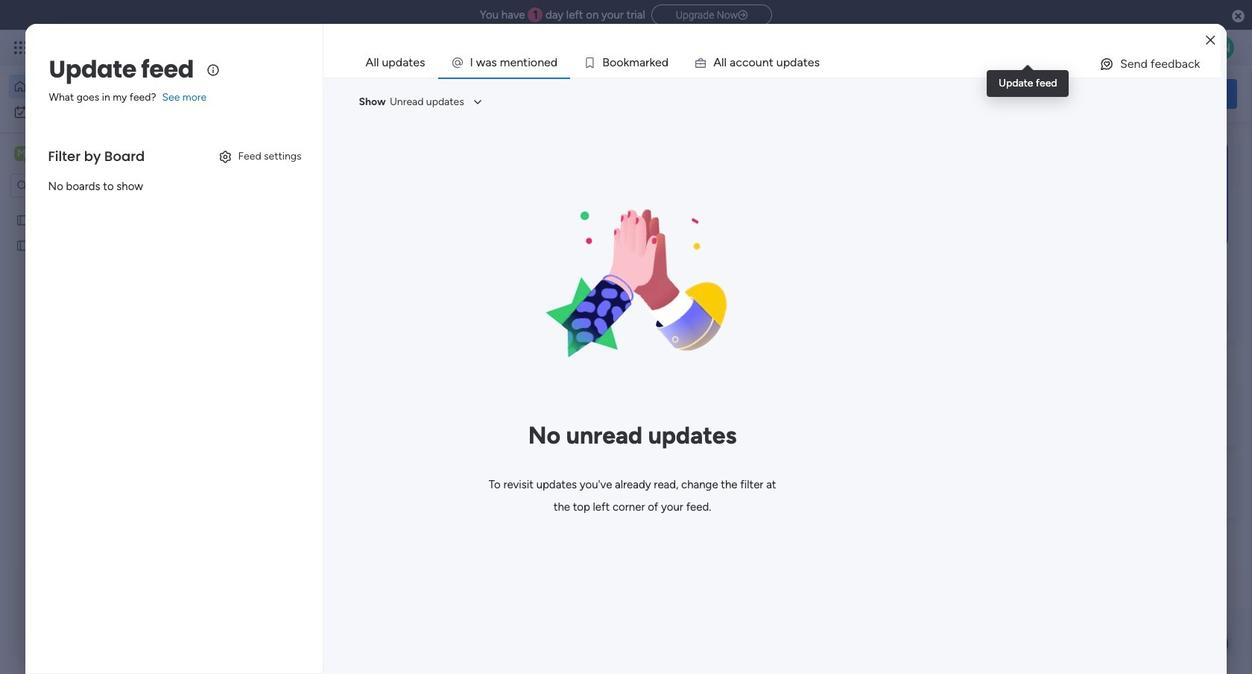 Task type: describe. For each thing, give the bounding box(es) containing it.
dapulse close image
[[1232, 9, 1245, 24]]

help image
[[1156, 40, 1171, 55]]

workspace selection element
[[14, 145, 125, 164]]

v2 user feedback image
[[1026, 85, 1037, 102]]

getting started element
[[1014, 386, 1238, 445]]

close image
[[1207, 35, 1216, 46]]

generic name image
[[1211, 36, 1235, 60]]

templates image image
[[1027, 142, 1224, 245]]

1 public board image from the top
[[16, 212, 30, 227]]

search everything image
[[1123, 40, 1138, 55]]

help center element
[[1014, 457, 1238, 517]]

lottie animation image
[[513, 171, 752, 409]]

dapulse rightstroke image
[[738, 10, 748, 21]]

close recently visited image
[[230, 151, 248, 169]]

add to favorites image
[[691, 302, 706, 317]]



Task type: locate. For each thing, give the bounding box(es) containing it.
0 vertical spatial public board image
[[16, 212, 30, 227]]

list box
[[0, 204, 190, 459]]

workspace image
[[14, 145, 29, 162]]

Search in workspace field
[[31, 177, 125, 194]]

tab
[[353, 48, 438, 78]]

2 public board image from the top
[[16, 238, 30, 252]]

tab list
[[353, 48, 1222, 78]]

1 vertical spatial public board image
[[16, 238, 30, 252]]

select product image
[[13, 40, 28, 55]]

option
[[9, 75, 181, 98], [9, 100, 181, 124], [0, 206, 190, 209]]

give feedback image
[[1100, 57, 1115, 72]]

quick search results list box
[[230, 169, 978, 367]]

1 vertical spatial option
[[9, 100, 181, 124]]

lottie animation element
[[513, 171, 752, 409]]

0 vertical spatial option
[[9, 75, 181, 98]]

2 vertical spatial option
[[0, 206, 190, 209]]

public board image
[[16, 212, 30, 227], [16, 238, 30, 252]]



Task type: vqa. For each thing, say whether or not it's contained in the screenshot.
Generic Name ICON
yes



